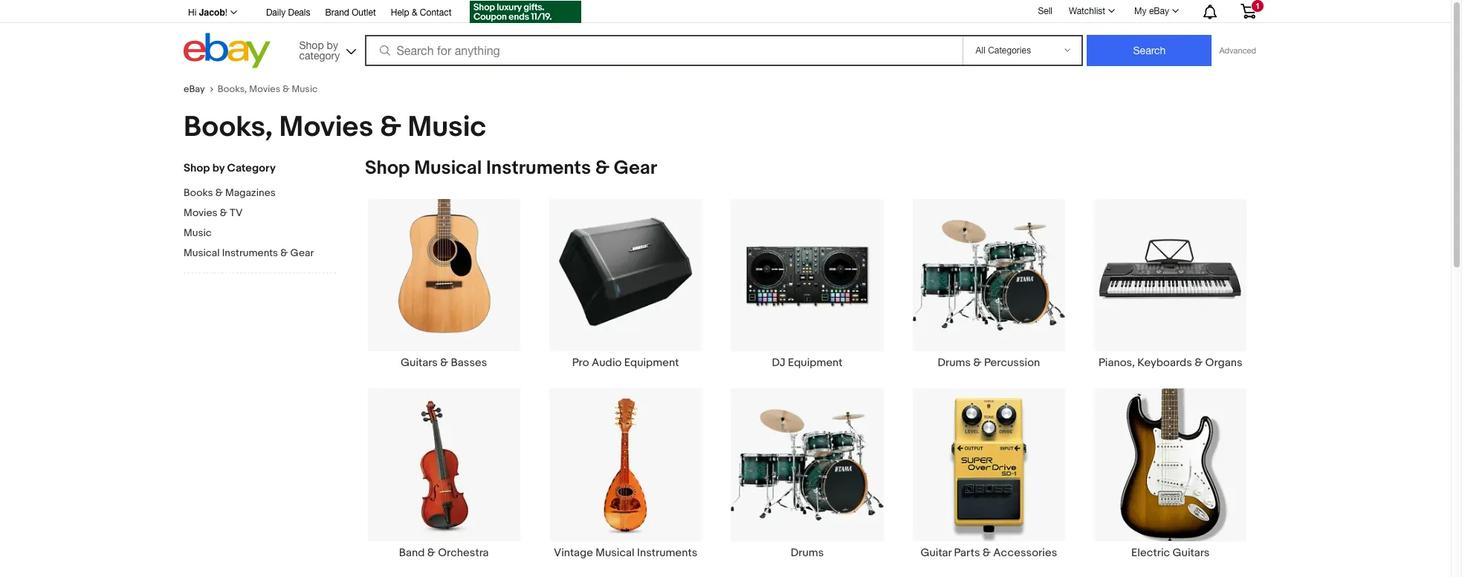 Task type: locate. For each thing, give the bounding box(es) containing it.
Search for anything text field
[[367, 36, 960, 65]]

dj equipment
[[772, 356, 843, 370]]

guitars left basses
[[401, 356, 438, 370]]

1 horizontal spatial music
[[292, 83, 318, 95]]

dj
[[772, 356, 785, 370]]

gear
[[614, 157, 657, 180], [290, 247, 314, 259]]

drums link
[[716, 388, 898, 560]]

band & orchestra
[[399, 546, 489, 560]]

!
[[225, 7, 227, 18]]

equipment right audio on the left of the page
[[624, 356, 679, 370]]

0 vertical spatial music
[[292, 83, 318, 95]]

ebay
[[1149, 6, 1169, 16], [184, 83, 205, 95]]

by up books
[[212, 161, 225, 175]]

0 horizontal spatial music
[[184, 227, 212, 239]]

2 horizontal spatial shop
[[365, 157, 410, 180]]

0 vertical spatial movies
[[249, 83, 280, 95]]

music inside books & magazines movies & tv music musical instruments & gear
[[184, 227, 212, 239]]

electric guitars
[[1132, 546, 1210, 560]]

audio
[[592, 356, 622, 370]]

band & orchestra link
[[353, 388, 535, 560]]

2 horizontal spatial instruments
[[637, 546, 698, 560]]

pianos, keyboards & organs
[[1099, 356, 1243, 370]]

None submit
[[1087, 35, 1212, 66]]

magazines
[[225, 187, 276, 199]]

musical inside list
[[596, 546, 635, 560]]

0 vertical spatial by
[[327, 39, 338, 51]]

2 horizontal spatial music
[[408, 110, 486, 145]]

guitar parts & accessories link
[[898, 388, 1080, 560]]

pro
[[572, 356, 589, 370]]

shop musical instruments & gear
[[365, 157, 657, 180]]

1 vertical spatial books,
[[184, 110, 273, 145]]

movies
[[249, 83, 280, 95], [279, 110, 373, 145], [184, 207, 218, 219]]

2 vertical spatial musical
[[596, 546, 635, 560]]

2 horizontal spatial musical
[[596, 546, 635, 560]]

equipment
[[624, 356, 679, 370], [788, 356, 843, 370]]

1 horizontal spatial ebay
[[1149, 6, 1169, 16]]

0 horizontal spatial instruments
[[222, 247, 278, 259]]

1 horizontal spatial equipment
[[788, 356, 843, 370]]

0 vertical spatial drums
[[938, 356, 971, 370]]

help & contact link
[[391, 5, 452, 22]]

1 equipment from the left
[[624, 356, 679, 370]]

2 vertical spatial movies
[[184, 207, 218, 219]]

organs
[[1205, 356, 1243, 370]]

guitars right "electric" at the bottom of page
[[1173, 546, 1210, 560]]

&
[[412, 7, 417, 18], [283, 83, 290, 95], [380, 110, 401, 145], [595, 157, 610, 180], [215, 187, 223, 199], [220, 207, 227, 219], [280, 247, 288, 259], [440, 356, 448, 370], [974, 356, 982, 370], [1195, 356, 1203, 370], [427, 546, 435, 560], [983, 546, 991, 560]]

drums & percussion
[[938, 356, 1040, 370]]

0 horizontal spatial drums
[[791, 546, 824, 560]]

0 horizontal spatial gear
[[290, 247, 314, 259]]

2 vertical spatial instruments
[[637, 546, 698, 560]]

1 vertical spatial movies
[[279, 110, 373, 145]]

0 vertical spatial guitars
[[401, 356, 438, 370]]

musical for vintage
[[596, 546, 635, 560]]

shop for shop musical instruments & gear
[[365, 157, 410, 180]]

1 horizontal spatial shop
[[299, 39, 324, 51]]

advanced link
[[1212, 36, 1264, 65]]

1 horizontal spatial guitars
[[1173, 546, 1210, 560]]

1 horizontal spatial instruments
[[486, 157, 591, 180]]

jacob
[[199, 7, 225, 18]]

list
[[347, 198, 1268, 578]]

instruments for vintage musical instruments
[[637, 546, 698, 560]]

movies right the ebay "link"
[[249, 83, 280, 95]]

hi jacob !
[[188, 7, 227, 18]]

hi
[[188, 7, 197, 18]]

1 vertical spatial musical
[[184, 247, 220, 259]]

0 vertical spatial ebay
[[1149, 6, 1169, 16]]

none submit inside shop by category banner
[[1087, 35, 1212, 66]]

1 vertical spatial ebay
[[184, 83, 205, 95]]

shop
[[299, 39, 324, 51], [365, 157, 410, 180], [184, 161, 210, 175]]

shop inside shop by category
[[299, 39, 324, 51]]

watchlist
[[1069, 6, 1106, 16]]

brand outlet link
[[325, 5, 376, 22]]

0 horizontal spatial equipment
[[624, 356, 679, 370]]

by for category
[[327, 39, 338, 51]]

0 horizontal spatial by
[[212, 161, 225, 175]]

0 vertical spatial gear
[[614, 157, 657, 180]]

watchlist link
[[1061, 2, 1122, 20]]

books,
[[218, 83, 247, 95], [184, 110, 273, 145]]

0 vertical spatial books,
[[218, 83, 247, 95]]

musical
[[414, 157, 482, 180], [184, 247, 220, 259], [596, 546, 635, 560]]

by
[[327, 39, 338, 51], [212, 161, 225, 175]]

1 horizontal spatial musical
[[414, 157, 482, 180]]

1 vertical spatial by
[[212, 161, 225, 175]]

1 vertical spatial guitars
[[1173, 546, 1210, 560]]

deals
[[288, 7, 310, 18]]

2 vertical spatial music
[[184, 227, 212, 239]]

musical instruments & gear link
[[184, 247, 325, 261]]

tv
[[230, 207, 243, 219]]

pro audio equipment link
[[535, 198, 716, 370]]

guitars
[[401, 356, 438, 370], [1173, 546, 1210, 560]]

0 horizontal spatial musical
[[184, 247, 220, 259]]

music
[[292, 83, 318, 95], [408, 110, 486, 145], [184, 227, 212, 239]]

0 vertical spatial musical
[[414, 157, 482, 180]]

by down the brand
[[327, 39, 338, 51]]

basses
[[451, 356, 487, 370]]

instruments inside books & magazines movies & tv music musical instruments & gear
[[222, 247, 278, 259]]

electric
[[1132, 546, 1170, 560]]

0 vertical spatial instruments
[[486, 157, 591, 180]]

music link
[[184, 227, 325, 241]]

instruments inside list
[[637, 546, 698, 560]]

1 vertical spatial drums
[[791, 546, 824, 560]]

instruments
[[486, 157, 591, 180], [222, 247, 278, 259], [637, 546, 698, 560]]

vintage musical instruments
[[554, 546, 698, 560]]

dj equipment link
[[716, 198, 898, 370]]

electric guitars link
[[1080, 388, 1262, 560]]

shop for shop by category
[[299, 39, 324, 51]]

books, movies & music
[[218, 83, 318, 95], [184, 110, 486, 145]]

drums
[[938, 356, 971, 370], [791, 546, 824, 560]]

movies down books
[[184, 207, 218, 219]]

equipment right the dj
[[788, 356, 843, 370]]

brand
[[325, 7, 349, 18]]

0 horizontal spatial shop
[[184, 161, 210, 175]]

1 horizontal spatial by
[[327, 39, 338, 51]]

help
[[391, 7, 409, 18]]

1 horizontal spatial drums
[[938, 356, 971, 370]]

pianos,
[[1099, 356, 1135, 370]]

ebay link
[[184, 83, 218, 95]]

gear inside books & magazines movies & tv music musical instruments & gear
[[290, 247, 314, 259]]

1 vertical spatial instruments
[[222, 247, 278, 259]]

outlet
[[352, 7, 376, 18]]

by inside shop by category
[[327, 39, 338, 51]]

0 vertical spatial books, movies & music
[[218, 83, 318, 95]]

movies down category
[[279, 110, 373, 145]]

guitars & basses link
[[353, 198, 535, 370]]

1 vertical spatial gear
[[290, 247, 314, 259]]

ebay inside the account navigation
[[1149, 6, 1169, 16]]



Task type: describe. For each thing, give the bounding box(es) containing it.
instruments for shop musical instruments & gear
[[486, 157, 591, 180]]

vintage
[[554, 546, 593, 560]]

daily deals
[[266, 7, 310, 18]]

accessories
[[993, 546, 1057, 560]]

2 equipment from the left
[[788, 356, 843, 370]]

help & contact
[[391, 7, 452, 18]]

daily deals link
[[266, 5, 310, 22]]

guitars & basses
[[401, 356, 487, 370]]

shop by category
[[184, 161, 276, 175]]

pianos, keyboards & organs link
[[1080, 198, 1262, 370]]

1 horizontal spatial gear
[[614, 157, 657, 180]]

category
[[299, 49, 340, 61]]

band
[[399, 546, 425, 560]]

my ebay link
[[1126, 2, 1186, 20]]

1 vertical spatial music
[[408, 110, 486, 145]]

shop by category
[[299, 39, 340, 61]]

books
[[184, 187, 213, 199]]

1 link
[[1232, 0, 1265, 22]]

list containing guitars & basses
[[347, 198, 1268, 578]]

movies & tv link
[[184, 207, 325, 221]]

0 horizontal spatial ebay
[[184, 83, 205, 95]]

shop by category banner
[[180, 0, 1268, 72]]

musical for shop
[[414, 157, 482, 180]]

1
[[1256, 1, 1260, 10]]

daily
[[266, 7, 286, 18]]

get the coupon image
[[469, 1, 581, 23]]

sell
[[1038, 6, 1053, 16]]

musical inside books & magazines movies & tv music musical instruments & gear
[[184, 247, 220, 259]]

drums for drums
[[791, 546, 824, 560]]

shop by category button
[[293, 33, 359, 65]]

orchestra
[[438, 546, 489, 560]]

my
[[1135, 6, 1147, 16]]

books & magazines link
[[184, 187, 325, 201]]

drums & percussion link
[[898, 198, 1080, 370]]

contact
[[420, 7, 452, 18]]

0 horizontal spatial guitars
[[401, 356, 438, 370]]

guitar parts & accessories
[[921, 546, 1057, 560]]

advanced
[[1220, 46, 1256, 55]]

keyboards
[[1138, 356, 1192, 370]]

category
[[227, 161, 276, 175]]

movies inside books & magazines movies & tv music musical instruments & gear
[[184, 207, 218, 219]]

my ebay
[[1135, 6, 1169, 16]]

books & magazines movies & tv music musical instruments & gear
[[184, 187, 314, 259]]

pro audio equipment
[[572, 356, 679, 370]]

by for category
[[212, 161, 225, 175]]

account navigation
[[180, 0, 1268, 25]]

& inside the account navigation
[[412, 7, 417, 18]]

parts
[[954, 546, 980, 560]]

vintage musical instruments link
[[535, 388, 716, 560]]

brand outlet
[[325, 7, 376, 18]]

drums for drums & percussion
[[938, 356, 971, 370]]

percussion
[[984, 356, 1040, 370]]

sell link
[[1031, 6, 1059, 16]]

1 vertical spatial books, movies & music
[[184, 110, 486, 145]]

shop for shop by category
[[184, 161, 210, 175]]

guitar
[[921, 546, 952, 560]]



Task type: vqa. For each thing, say whether or not it's contained in the screenshot.
the Gear
yes



